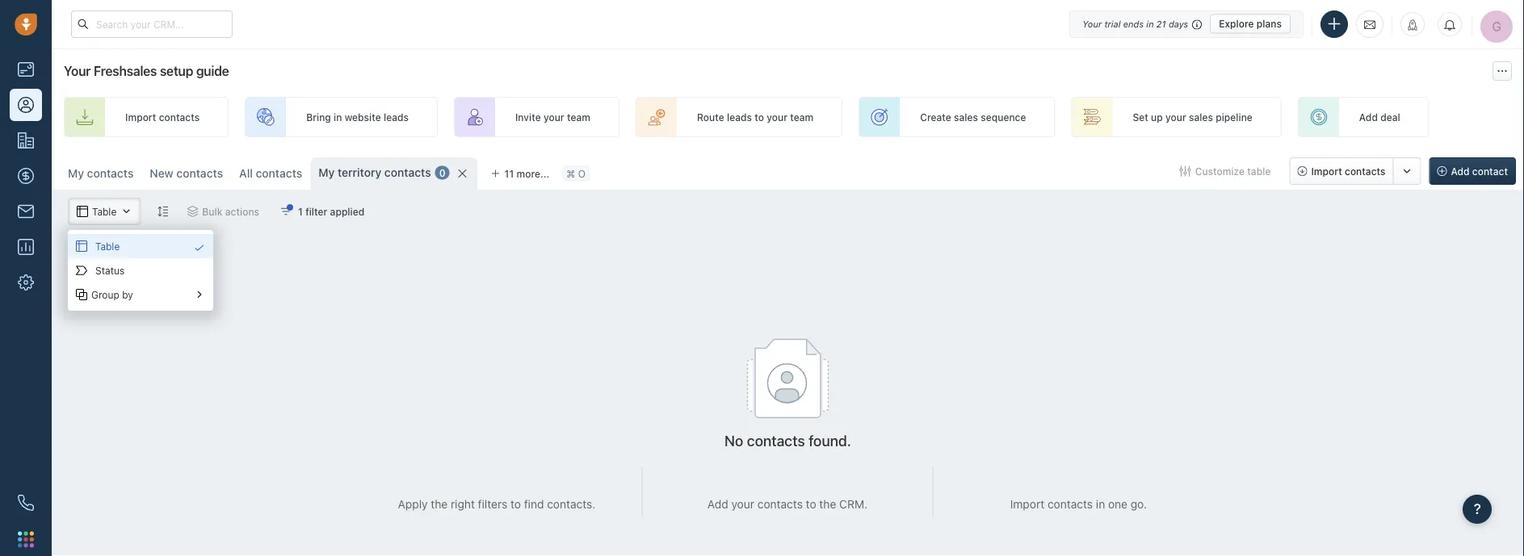 Task type: locate. For each thing, give the bounding box(es) containing it.
1 container_wx8msf4aqz5i3rn1 image from the top
[[76, 265, 87, 276]]

container_wx8msf4aqz5i3rn1 image right the by
[[194, 289, 205, 301]]

shade muted image
[[1189, 17, 1202, 30]]

container_wx8msf4aqz5i3rn1 image left group
[[76, 289, 87, 301]]

1 vertical spatial container_wx8msf4aqz5i3rn1 image
[[76, 289, 87, 301]]

menu
[[68, 230, 213, 311]]

Search your CRM... text field
[[71, 11, 233, 38]]

explore
[[1219, 18, 1255, 29]]

container_wx8msf4aqz5i3rn1 image for table
[[194, 242, 205, 254]]

phone image
[[10, 487, 42, 520]]

container_wx8msf4aqz5i3rn1 image for group by
[[194, 289, 205, 301]]

explore plans
[[1219, 18, 1282, 29]]

container_wx8msf4aqz5i3rn1 image up group by menu item
[[194, 242, 205, 254]]

explore plans link
[[1211, 14, 1291, 34]]

by
[[122, 289, 133, 301]]

container_wx8msf4aqz5i3rn1 image left status
[[76, 265, 87, 276]]

group by
[[91, 289, 133, 301]]

container_wx8msf4aqz5i3rn1 image
[[76, 265, 87, 276], [76, 289, 87, 301]]

2 container_wx8msf4aqz5i3rn1 image from the top
[[76, 289, 87, 301]]

0 vertical spatial container_wx8msf4aqz5i3rn1 image
[[76, 265, 87, 276]]

container_wx8msf4aqz5i3rn1 image inside group by menu item
[[76, 289, 87, 301]]

container_wx8msf4aqz5i3rn1 image inside group by menu item
[[194, 289, 205, 301]]

container_wx8msf4aqz5i3rn1 image left table
[[76, 241, 87, 252]]

container_wx8msf4aqz5i3rn1 image
[[76, 241, 87, 252], [194, 242, 205, 254], [194, 289, 205, 301]]

group by menu item
[[68, 283, 213, 307]]



Task type: vqa. For each thing, say whether or not it's contained in the screenshot.
Search Your Crm... text box at top left
yes



Task type: describe. For each thing, give the bounding box(es) containing it.
status
[[95, 265, 125, 276]]

container_wx8msf4aqz5i3rn1 image for status
[[76, 265, 87, 276]]

menu containing table
[[68, 230, 213, 311]]

plans
[[1257, 18, 1282, 29]]

freshworks switcher image
[[18, 532, 34, 548]]

group
[[91, 289, 119, 301]]

container_wx8msf4aqz5i3rn1 image for group by
[[76, 289, 87, 301]]

email image
[[1365, 18, 1376, 31]]

table
[[95, 241, 120, 252]]



